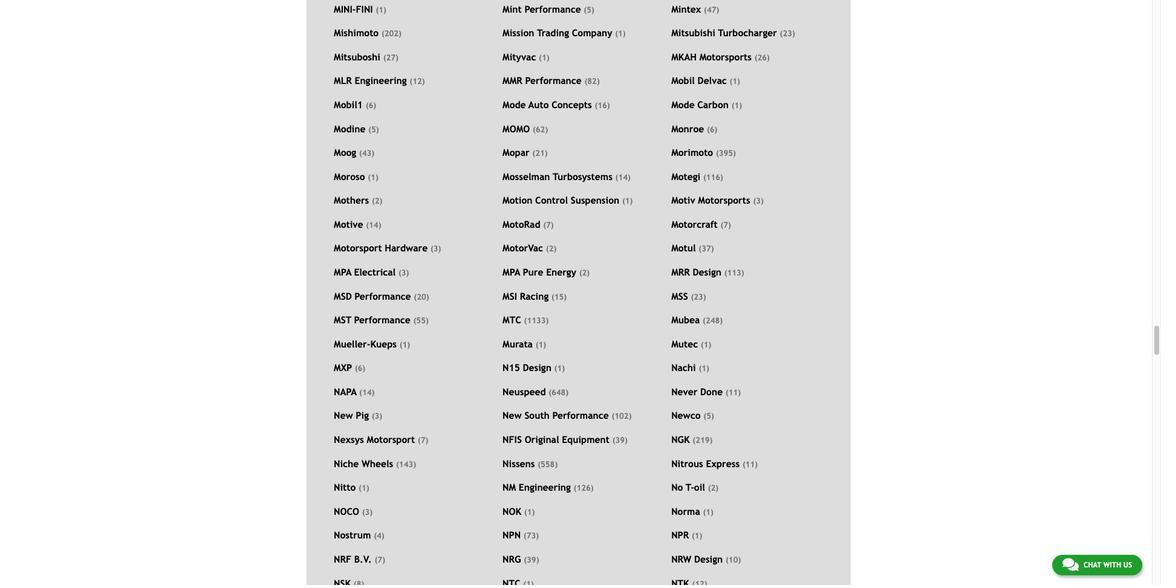 Task type: describe. For each thing, give the bounding box(es) containing it.
mss
[[672, 291, 688, 302]]

nachi
[[672, 363, 696, 373]]

concepts
[[552, 99, 592, 110]]

mss (23)
[[672, 291, 706, 302]]

(6) for mobil1
[[366, 101, 376, 110]]

modine
[[334, 123, 366, 134]]

nexsys motorsport (7)
[[334, 434, 428, 445]]

performance for mmr
[[525, 75, 582, 86]]

(1) inside mini-fini (1)
[[376, 5, 386, 14]]

motorvac
[[503, 243, 543, 254]]

murata (1)
[[503, 339, 546, 349]]

mrr
[[672, 267, 690, 278]]

new pig (3)
[[334, 410, 382, 421]]

(3) for motorsport hardware
[[431, 245, 441, 254]]

mlr engineering (12)
[[334, 75, 425, 86]]

(1) inside nitto (1)
[[359, 484, 369, 493]]

(11) for never done
[[726, 388, 741, 397]]

mission trading company (1)
[[503, 27, 626, 38]]

msd performance (20)
[[334, 291, 429, 302]]

mopar
[[503, 147, 530, 158]]

engineering for nm
[[519, 482, 571, 493]]

(7) inside motorad (7)
[[543, 221, 554, 230]]

comments image
[[1063, 558, 1079, 572]]

nexsys
[[334, 434, 364, 445]]

morimoto (395)
[[672, 147, 736, 158]]

mtc
[[503, 315, 521, 326]]

mopar (21)
[[503, 147, 548, 158]]

motegi (116)
[[672, 171, 723, 182]]

motul (37)
[[672, 243, 714, 254]]

mitsuboshi
[[334, 51, 380, 62]]

(1) inside mission trading company (1)
[[615, 29, 626, 38]]

neuspeed
[[503, 386, 546, 397]]

(23) inside mss (23)
[[691, 293, 706, 302]]

(7) inside motorcraft (7)
[[721, 221, 731, 230]]

momo
[[503, 123, 530, 134]]

(648)
[[549, 388, 569, 397]]

turbocharger
[[718, 27, 777, 38]]

nostrum
[[334, 530, 371, 541]]

electrical
[[354, 267, 396, 278]]

mission
[[503, 27, 534, 38]]

n15 design (1)
[[503, 363, 565, 373]]

n15
[[503, 363, 520, 373]]

nitto
[[334, 482, 356, 493]]

motorcraft
[[672, 219, 718, 230]]

mode auto concepts (16)
[[503, 99, 610, 110]]

mpa for mpa pure energy
[[503, 267, 520, 278]]

mmr
[[503, 75, 523, 86]]

(1133)
[[524, 316, 549, 326]]

design for mrr
[[693, 267, 722, 278]]

ngk (219)
[[672, 434, 713, 445]]

(73)
[[524, 532, 539, 541]]

(14) for napa
[[359, 388, 375, 397]]

nfis original equipment (39)
[[503, 434, 628, 445]]

(1) inside npr (1)
[[692, 532, 703, 541]]

mityvac (1)
[[503, 51, 550, 62]]

(5) for newco
[[704, 412, 714, 421]]

(3) for motiv motorsports
[[753, 197, 764, 206]]

motegi
[[672, 171, 701, 182]]

modine (5)
[[334, 123, 379, 134]]

(7) inside nrf b.v. (7)
[[375, 556, 385, 565]]

nrf b.v. (7)
[[334, 554, 385, 565]]

mxp (6)
[[334, 363, 365, 373]]

mini-fini (1)
[[334, 3, 386, 14]]

mobil1 (6)
[[334, 99, 376, 110]]

mkah
[[672, 51, 697, 62]]

1 vertical spatial motorsport
[[367, 434, 415, 445]]

mosselman turbosystems (14)
[[503, 171, 631, 182]]

(37)
[[699, 245, 714, 254]]

motorad
[[503, 219, 540, 230]]

(1) inside mueller-kueps (1)
[[400, 340, 410, 349]]

motiv
[[672, 195, 695, 206]]

mutec
[[672, 339, 698, 349]]

auto
[[529, 99, 549, 110]]

motul
[[672, 243, 696, 254]]

(1) inside mutec (1)
[[701, 340, 712, 349]]

design for nrw
[[694, 554, 723, 565]]

mode for mode carbon
[[672, 99, 695, 110]]

(4)
[[374, 532, 385, 541]]

(1) inside the mityvac (1)
[[539, 53, 550, 62]]

nrw
[[672, 554, 692, 565]]

mityvac
[[503, 51, 536, 62]]

(15)
[[552, 293, 567, 302]]

hardware
[[385, 243, 428, 254]]

performance for mint
[[525, 3, 581, 14]]

us
[[1124, 561, 1132, 570]]

npn (73)
[[503, 530, 539, 541]]

mode for mode auto concepts
[[503, 99, 526, 110]]

suspension
[[571, 195, 620, 206]]

(1) inside nok (1)
[[524, 508, 535, 517]]

engineering for mlr
[[355, 75, 407, 86]]

performance up equipment
[[553, 410, 609, 421]]

(39) inside nfis original equipment (39)
[[613, 436, 628, 445]]

pig
[[356, 410, 369, 421]]

(55)
[[413, 316, 429, 326]]

motive
[[334, 219, 363, 230]]

performance for mst
[[354, 315, 411, 326]]

done
[[701, 386, 723, 397]]

motiv motorsports (3)
[[672, 195, 764, 206]]

mobil1
[[334, 99, 363, 110]]

equipment
[[562, 434, 610, 445]]

nok (1)
[[503, 506, 535, 517]]

npn
[[503, 530, 521, 541]]

never done (11)
[[672, 386, 741, 397]]

mpa pure energy (2)
[[503, 267, 590, 278]]

mrr design (113)
[[672, 267, 744, 278]]

nrg (39)
[[503, 554, 539, 565]]

(39) inside nrg (39)
[[524, 556, 539, 565]]

motorcraft (7)
[[672, 219, 731, 230]]

mitsuboshi (27)
[[334, 51, 399, 62]]

msi racing (15)
[[503, 291, 567, 302]]

mpa for mpa electrical
[[334, 267, 352, 278]]

(43)
[[359, 149, 375, 158]]

new for new pig
[[334, 410, 353, 421]]

nrw design (10)
[[672, 554, 741, 565]]



Task type: vqa. For each thing, say whether or not it's contained in the screenshot.
the MPA Electrical (3) at the left
yes



Task type: locate. For each thing, give the bounding box(es) containing it.
(11) right express
[[743, 460, 758, 469]]

motorsports for motiv
[[698, 195, 751, 206]]

chat with us
[[1084, 561, 1132, 570]]

(14) inside napa (14)
[[359, 388, 375, 397]]

carbon
[[698, 99, 729, 110]]

energy
[[546, 267, 576, 278]]

(6) right monroe
[[707, 125, 718, 134]]

nissens
[[503, 458, 535, 469]]

1 horizontal spatial engineering
[[519, 482, 571, 493]]

nostrum (4)
[[334, 530, 385, 541]]

0 vertical spatial engineering
[[355, 75, 407, 86]]

(6) inside mxp (6)
[[355, 364, 365, 373]]

express
[[706, 458, 740, 469]]

(23)
[[780, 29, 795, 38], [691, 293, 706, 302]]

(3) inside motorsport hardware (3)
[[431, 245, 441, 254]]

(2) inside mothers (2)
[[372, 197, 383, 206]]

mint performance (5)
[[503, 3, 595, 14]]

design for n15
[[523, 363, 552, 373]]

1 horizontal spatial (39)
[[613, 436, 628, 445]]

nissens (558)
[[503, 458, 558, 469]]

0 horizontal spatial (5)
[[368, 125, 379, 134]]

(11) inside the never done (11)
[[726, 388, 741, 397]]

(6) inside monroe (6)
[[707, 125, 718, 134]]

mkah motorsports (26)
[[672, 51, 770, 62]]

new south performance (102)
[[503, 410, 632, 421]]

motorsport up wheels
[[367, 434, 415, 445]]

2 mode from the left
[[672, 99, 695, 110]]

1 mpa from the left
[[334, 267, 352, 278]]

(6) inside mobil1 (6)
[[366, 101, 376, 110]]

(2) right the "oil"
[[708, 484, 719, 493]]

(248)
[[703, 316, 723, 326]]

2 mpa from the left
[[503, 267, 520, 278]]

1 vertical spatial motorsports
[[698, 195, 751, 206]]

(3) for new pig
[[372, 412, 382, 421]]

monroe (6)
[[672, 123, 718, 134]]

(202)
[[382, 29, 402, 38]]

(1) up (648) at the bottom of page
[[554, 364, 565, 373]]

1 new from the left
[[334, 410, 353, 421]]

1 horizontal spatial (5)
[[584, 5, 595, 14]]

new left "pig"
[[334, 410, 353, 421]]

0 horizontal spatial (39)
[[524, 556, 539, 565]]

company
[[572, 27, 612, 38]]

moroso
[[334, 171, 365, 182]]

(1) inside moroso (1)
[[368, 173, 379, 182]]

(1) inside norma (1)
[[703, 508, 714, 517]]

(14) for motive
[[366, 221, 381, 230]]

(1) inside nachi (1)
[[699, 364, 710, 373]]

2 vertical spatial (6)
[[355, 364, 365, 373]]

1 horizontal spatial (11)
[[743, 460, 758, 469]]

noco (3)
[[334, 506, 373, 517]]

(39) down (102)
[[613, 436, 628, 445]]

no
[[672, 482, 683, 493]]

mueller-kueps (1)
[[334, 339, 410, 349]]

(47)
[[704, 5, 719, 14]]

(14) up suspension in the top of the page
[[616, 173, 631, 182]]

performance for msd
[[355, 291, 411, 302]]

(5) for modine
[[368, 125, 379, 134]]

1 vertical spatial (14)
[[366, 221, 381, 230]]

(6) right mobil1
[[366, 101, 376, 110]]

(39) right nrg
[[524, 556, 539, 565]]

(1) right the nachi
[[699, 364, 710, 373]]

0 vertical spatial (11)
[[726, 388, 741, 397]]

(1) up "mmr performance (82)"
[[539, 53, 550, 62]]

nrf
[[334, 554, 352, 565]]

(23) right turbocharger
[[780, 29, 795, 38]]

(23) right "mss"
[[691, 293, 706, 302]]

motion
[[503, 195, 533, 206]]

design left (10)
[[694, 554, 723, 565]]

(11) right done
[[726, 388, 741, 397]]

1 vertical spatial (6)
[[707, 125, 718, 134]]

(1) right 'norma'
[[703, 508, 714, 517]]

engineering down (558)
[[519, 482, 571, 493]]

(14) right napa
[[359, 388, 375, 397]]

nok
[[503, 506, 522, 517]]

(2) right energy at the left of page
[[579, 269, 590, 278]]

2 vertical spatial design
[[694, 554, 723, 565]]

mobil
[[672, 75, 695, 86]]

(11) inside nitrous express (11)
[[743, 460, 758, 469]]

(1) right suspension in the top of the page
[[622, 197, 633, 206]]

(1) inside murata (1)
[[536, 340, 546, 349]]

mst
[[334, 315, 351, 326]]

motorvac (2)
[[503, 243, 557, 254]]

mini-
[[334, 3, 356, 14]]

(3) for mpa electrical
[[399, 269, 409, 278]]

1 horizontal spatial (23)
[[780, 29, 795, 38]]

0 horizontal spatial new
[[334, 410, 353, 421]]

(20)
[[414, 293, 429, 302]]

(6) right mxp
[[355, 364, 365, 373]]

(1) right nok
[[524, 508, 535, 517]]

(14) inside motive (14)
[[366, 221, 381, 230]]

(39)
[[613, 436, 628, 445], [524, 556, 539, 565]]

nm engineering (126)
[[503, 482, 594, 493]]

(2) right mothers
[[372, 197, 383, 206]]

(21)
[[533, 149, 548, 158]]

engineering
[[355, 75, 407, 86], [519, 482, 571, 493]]

0 vertical spatial (39)
[[613, 436, 628, 445]]

(5) up company
[[584, 5, 595, 14]]

0 horizontal spatial engineering
[[355, 75, 407, 86]]

mubea (248)
[[672, 315, 723, 326]]

(2) up mpa pure energy (2)
[[546, 245, 557, 254]]

npr
[[672, 530, 689, 541]]

1 vertical spatial (23)
[[691, 293, 706, 302]]

0 vertical spatial (23)
[[780, 29, 795, 38]]

performance up "mst performance (55)"
[[355, 291, 411, 302]]

(1) right company
[[615, 29, 626, 38]]

mst performance (55)
[[334, 315, 429, 326]]

1 horizontal spatial mode
[[672, 99, 695, 110]]

(1) right the fini at top
[[376, 5, 386, 14]]

neuspeed (648)
[[503, 386, 569, 397]]

(1) right nitto
[[359, 484, 369, 493]]

performance down msd performance (20)
[[354, 315, 411, 326]]

(3) inside the 'motiv motorsports (3)'
[[753, 197, 764, 206]]

(1) right kueps
[[400, 340, 410, 349]]

0 vertical spatial (6)
[[366, 101, 376, 110]]

(6) for monroe
[[707, 125, 718, 134]]

nrg
[[503, 554, 521, 565]]

trading
[[537, 27, 569, 38]]

design
[[693, 267, 722, 278], [523, 363, 552, 373], [694, 554, 723, 565]]

1 horizontal spatial mpa
[[503, 267, 520, 278]]

(1) inside mobil delvac (1)
[[730, 77, 740, 86]]

racing
[[520, 291, 549, 302]]

motive (14)
[[334, 219, 381, 230]]

(1) right mutec
[[701, 340, 712, 349]]

nitto (1)
[[334, 482, 369, 493]]

morimoto
[[672, 147, 713, 158]]

nitrous
[[672, 458, 703, 469]]

(2) inside no t-oil (2)
[[708, 484, 719, 493]]

mitsubishi
[[672, 27, 716, 38]]

0 vertical spatial (14)
[[616, 173, 631, 182]]

(11) for nitrous express
[[743, 460, 758, 469]]

mintex (47)
[[672, 3, 719, 14]]

motorsports down (116)
[[698, 195, 751, 206]]

mubea
[[672, 315, 700, 326]]

0 vertical spatial motorsports
[[700, 51, 752, 62]]

(6) for mxp
[[355, 364, 365, 373]]

1 vertical spatial (39)
[[524, 556, 539, 565]]

mosselman
[[503, 171, 550, 182]]

mxp
[[334, 363, 352, 373]]

design up neuspeed (648)
[[523, 363, 552, 373]]

new up the nfis
[[503, 410, 522, 421]]

t-
[[686, 482, 694, 493]]

fini
[[356, 3, 373, 14]]

motorsports down mitsubishi turbocharger (23) at the top of page
[[700, 51, 752, 62]]

msd
[[334, 291, 352, 302]]

npr (1)
[[672, 530, 703, 541]]

0 vertical spatial motorsport
[[334, 243, 382, 254]]

mode down mobil
[[672, 99, 695, 110]]

mintex
[[672, 3, 701, 14]]

0 vertical spatial (5)
[[584, 5, 595, 14]]

never
[[672, 386, 698, 397]]

(2) inside motorvac (2)
[[546, 245, 557, 254]]

(2) inside mpa pure energy (2)
[[579, 269, 590, 278]]

(5) inside the mint performance (5)
[[584, 5, 595, 14]]

niche wheels (143)
[[334, 458, 416, 469]]

0 horizontal spatial (11)
[[726, 388, 741, 397]]

performance up mode auto concepts (16)
[[525, 75, 582, 86]]

2 vertical spatial (14)
[[359, 388, 375, 397]]

1 horizontal spatial new
[[503, 410, 522, 421]]

wheels
[[362, 458, 393, 469]]

2 new from the left
[[503, 410, 522, 421]]

original
[[525, 434, 559, 445]]

(5)
[[584, 5, 595, 14], [368, 125, 379, 134], [704, 412, 714, 421]]

engineering down (27)
[[355, 75, 407, 86]]

(1) right murata at the left
[[536, 340, 546, 349]]

(5) inside the newco (5)
[[704, 412, 714, 421]]

mpa up msd at the left of the page
[[334, 267, 352, 278]]

new for new south performance
[[503, 410, 522, 421]]

1 vertical spatial (5)
[[368, 125, 379, 134]]

1 mode from the left
[[503, 99, 526, 110]]

(3) inside new pig (3)
[[372, 412, 382, 421]]

nachi (1)
[[672, 363, 710, 373]]

with
[[1104, 561, 1122, 570]]

mothers (2)
[[334, 195, 383, 206]]

(5) right modine
[[368, 125, 379, 134]]

0 horizontal spatial mpa
[[334, 267, 352, 278]]

mode down mmr
[[503, 99, 526, 110]]

mishimoto
[[334, 27, 379, 38]]

(3) inside mpa electrical (3)
[[399, 269, 409, 278]]

(1) right carbon
[[732, 101, 742, 110]]

(14) inside mosselman turbosystems (14)
[[616, 173, 631, 182]]

0 horizontal spatial (23)
[[691, 293, 706, 302]]

design down (37)
[[693, 267, 722, 278]]

(5) right newco
[[704, 412, 714, 421]]

2 vertical spatial (5)
[[704, 412, 714, 421]]

mpa left pure
[[503, 267, 520, 278]]

oil
[[694, 482, 705, 493]]

(1) inside n15 design (1)
[[554, 364, 565, 373]]

(1) inside motion control suspension (1)
[[622, 197, 633, 206]]

(14) right motive
[[366, 221, 381, 230]]

motorsports for mkah
[[700, 51, 752, 62]]

(1) inside mode carbon (1)
[[732, 101, 742, 110]]

(27)
[[383, 53, 399, 62]]

(395)
[[716, 149, 736, 158]]

performance up trading on the left
[[525, 3, 581, 14]]

(116)
[[703, 173, 723, 182]]

motorsport down motive (14)
[[334, 243, 382, 254]]

0 horizontal spatial mode
[[503, 99, 526, 110]]

(5) inside modine (5)
[[368, 125, 379, 134]]

1 vertical spatial engineering
[[519, 482, 571, 493]]

1 vertical spatial design
[[523, 363, 552, 373]]

(14)
[[616, 173, 631, 182], [366, 221, 381, 230], [359, 388, 375, 397]]

(3) inside noco (3)
[[362, 508, 373, 517]]

(6)
[[366, 101, 376, 110], [707, 125, 718, 134], [355, 364, 365, 373]]

(7) inside nexsys motorsport (7)
[[418, 436, 428, 445]]

(1) right delvac
[[730, 77, 740, 86]]

0 vertical spatial design
[[693, 267, 722, 278]]

(1) right npr
[[692, 532, 703, 541]]

south
[[525, 410, 550, 421]]

1 vertical spatial (11)
[[743, 460, 758, 469]]

new
[[334, 410, 353, 421], [503, 410, 522, 421]]

(23) inside mitsubishi turbocharger (23)
[[780, 29, 795, 38]]

2 horizontal spatial (5)
[[704, 412, 714, 421]]

(1) right the moroso
[[368, 173, 379, 182]]

norma
[[672, 506, 700, 517]]



